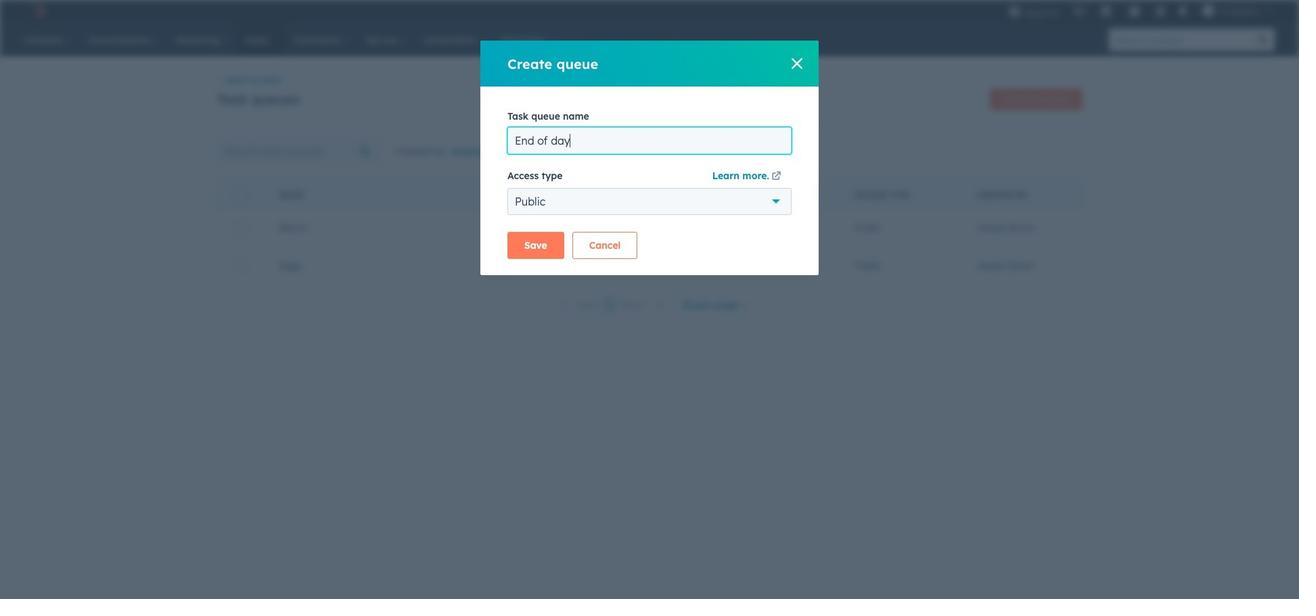 Task type: describe. For each thing, give the bounding box(es) containing it.
Search task queues search field
[[217, 138, 381, 165]]

marketplaces image
[[1100, 6, 1113, 18]]

close image
[[792, 58, 803, 69]]



Task type: vqa. For each thing, say whether or not it's contained in the screenshot.
Settings to the bottom
no



Task type: locate. For each thing, give the bounding box(es) containing it.
1 link opens in a new window image from the top
[[772, 169, 781, 185]]

pagination navigation
[[551, 296, 674, 314]]

banner
[[217, 85, 1083, 111]]

None text field
[[508, 127, 792, 154]]

2 link opens in a new window image from the top
[[772, 172, 781, 182]]

Search HubSpot search field
[[1109, 28, 1252, 51]]

jacob simon image
[[1203, 5, 1215, 17]]

link opens in a new window image
[[772, 169, 781, 185], [772, 172, 781, 182]]

menu
[[1002, 0, 1283, 22]]



